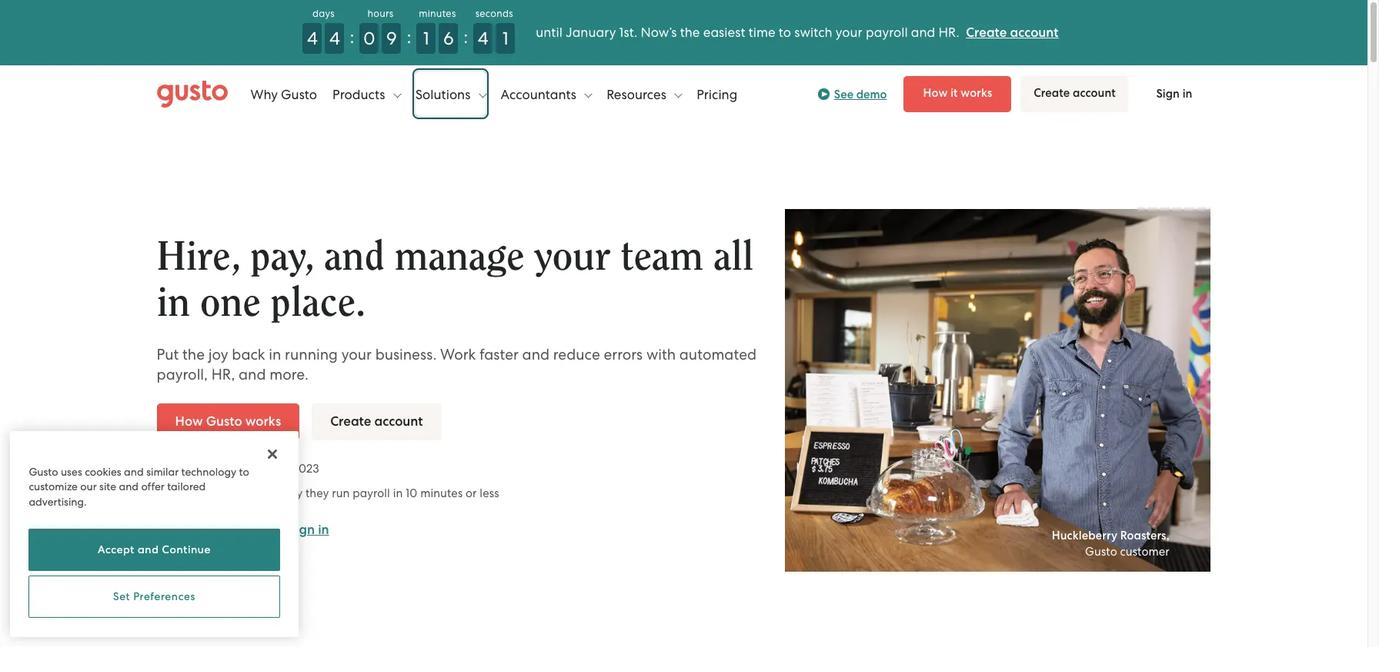Task type: locate. For each thing, give the bounding box(es) containing it.
0 horizontal spatial the
[[182, 346, 205, 364]]

:
[[350, 26, 354, 48], [407, 26, 411, 48], [464, 26, 468, 48]]

1 horizontal spatial of
[[279, 462, 289, 476]]

they
[[305, 487, 329, 501]]

0 horizontal spatial create account
[[330, 414, 423, 430]]

payroll right run
[[353, 487, 390, 501]]

0 vertical spatial the
[[680, 25, 700, 40]]

2 horizontal spatial :
[[464, 26, 468, 48]]

0 vertical spatial sign
[[1156, 87, 1180, 101]]

1 horizontal spatial sign
[[1156, 87, 1180, 101]]

how inside how gusto works link
[[175, 414, 203, 430]]

and right "accept"
[[138, 544, 159, 557]]

of right "out"
[[204, 487, 214, 501]]

in
[[1183, 87, 1192, 101], [157, 283, 190, 324], [269, 346, 281, 364], [393, 487, 403, 501], [318, 522, 329, 538]]

1 vertical spatial of
[[204, 487, 214, 501]]

0 vertical spatial to
[[779, 25, 791, 40]]

say
[[284, 487, 303, 501]]

1 horizontal spatial create
[[966, 25, 1007, 41]]

payroll left hr.
[[866, 25, 908, 40]]

the
[[680, 25, 700, 40], [182, 346, 205, 364]]

0 vertical spatial your
[[836, 25, 862, 40]]

how for how it works
[[923, 86, 948, 100]]

advertising.
[[29, 496, 87, 508]]

minutes up 1
[[419, 8, 456, 19]]

0 horizontal spatial sign
[[288, 522, 315, 538]]

: for 6
[[464, 26, 468, 48]]

running
[[285, 346, 338, 364]]

payroll
[[188, 462, 224, 476]]

0 horizontal spatial payroll
[[353, 487, 390, 501]]

2 horizontal spatial create
[[1034, 86, 1070, 100]]

the up payroll,
[[182, 346, 205, 364]]

in inside "put the joy back in running your business. work faster and reduce errors with automated payroll, hr, and more."
[[269, 346, 281, 364]]

why gusto
[[251, 87, 317, 102]]

similar
[[146, 466, 179, 478]]

#1
[[173, 462, 185, 476]]

solutions
[[415, 87, 474, 102]]

0 horizontal spatial works
[[245, 414, 281, 430]]

1 vertical spatial sign
[[288, 522, 315, 538]]

more.
[[270, 366, 309, 384]]

software
[[227, 462, 276, 476]]

: for 4
[[350, 26, 354, 48]]

and up place.
[[324, 237, 384, 278]]

create account link inside main element
[[1021, 76, 1129, 112]]

your inside "put the joy back in running your business. work faster and reduce errors with automated payroll, hr, and more."
[[341, 346, 372, 364]]

sign
[[1156, 87, 1180, 101], [288, 522, 315, 538]]

1 vertical spatial account
[[1073, 86, 1116, 100]]

0 horizontal spatial create
[[330, 414, 371, 430]]

0
[[363, 28, 375, 49], [499, 28, 511, 49]]

gusto image image
[[785, 209, 1211, 573]]

hire, pay, and manage your team all in one place.
[[157, 237, 753, 324]]

works inside how gusto works link
[[245, 414, 281, 430]]

the inside "put the joy back in running your business. work faster and reduce errors with automated payroll, hr, and more."
[[182, 346, 205, 364]]

how gusto works link
[[157, 404, 299, 441]]

account inside main element
[[1073, 86, 1116, 100]]

0 vertical spatial works
[[961, 86, 992, 100]]

works up the software on the bottom of page
[[245, 414, 281, 430]]

1 horizontal spatial how
[[923, 86, 948, 100]]

of
[[279, 462, 289, 476], [204, 487, 214, 501]]

10
[[406, 487, 417, 501]]

2 vertical spatial create
[[330, 414, 371, 430]]

offer
[[141, 481, 165, 493]]

tiny image
[[822, 92, 827, 97]]

how gusto works
[[175, 414, 281, 430]]

less
[[480, 487, 499, 501]]

gusto down huckleberry
[[1085, 546, 1117, 560]]

0 vertical spatial create account
[[1034, 86, 1116, 100]]

0 vertical spatial payroll
[[866, 25, 908, 40]]

: right 6
[[464, 26, 468, 48]]

works inside how it works link
[[961, 86, 992, 100]]

1 horizontal spatial payroll
[[866, 25, 908, 40]]

1 horizontal spatial the
[[680, 25, 700, 40]]

to up customers
[[239, 466, 249, 478]]

hire,
[[157, 237, 240, 278]]

: for 9
[[407, 26, 411, 48]]

0 vertical spatial sign in link
[[1138, 77, 1211, 112]]

1 horizontal spatial sign in link
[[1138, 77, 1211, 112]]

2 vertical spatial your
[[341, 346, 372, 364]]

customers
[[227, 487, 281, 501]]

manage
[[394, 237, 524, 278]]

0 horizontal spatial :
[[350, 26, 354, 48]]

your inside until january 1st. now's the easiest time to switch your payroll and hr. create account
[[836, 25, 862, 40]]

site
[[99, 481, 116, 493]]

3 : from the left
[[464, 26, 468, 48]]

minutes
[[419, 8, 456, 19], [420, 487, 463, 501]]

to
[[779, 25, 791, 40], [239, 466, 249, 478]]

2 : from the left
[[407, 26, 411, 48]]

0 horizontal spatial how
[[175, 414, 203, 430]]

gusto right why
[[281, 87, 317, 102]]

automated
[[679, 346, 757, 364]]

0 vertical spatial create account link
[[966, 25, 1059, 41]]

1 vertical spatial payroll
[[353, 487, 390, 501]]

how left it
[[923, 86, 948, 100]]

sign in link
[[1138, 77, 1211, 112], [288, 522, 329, 538]]

: left 9
[[350, 26, 354, 48]]

0 horizontal spatial account
[[374, 414, 423, 430]]

1 vertical spatial works
[[245, 414, 281, 430]]

sign in
[[1156, 87, 1192, 101]]

or
[[466, 487, 477, 501]]

0 horizontal spatial of
[[204, 487, 214, 501]]

one
[[200, 283, 261, 324]]

easiest
[[703, 25, 745, 40]]

gusto inside main element
[[281, 87, 317, 102]]

our
[[80, 481, 97, 493]]

works right it
[[961, 86, 992, 100]]

products
[[333, 87, 388, 102]]

accountants
[[501, 87, 580, 102]]

to right time
[[779, 25, 791, 40]]

1 vertical spatial how
[[175, 414, 203, 430]]

0 vertical spatial create
[[966, 25, 1007, 41]]

1 vertical spatial to
[[239, 466, 249, 478]]

gusto?
[[243, 522, 285, 538]]

: left 1
[[407, 26, 411, 48]]

create
[[966, 25, 1007, 41], [1034, 86, 1070, 100], [330, 414, 371, 430]]

0 vertical spatial of
[[279, 462, 289, 476]]

gusto up customize
[[29, 466, 58, 478]]

1 vertical spatial create
[[1034, 86, 1070, 100]]

how inside how it works link
[[923, 86, 948, 100]]

0 down seconds
[[499, 28, 511, 49]]

1 horizontal spatial :
[[407, 26, 411, 48]]

payroll
[[866, 25, 908, 40], [353, 487, 390, 501]]

works for how it works
[[961, 86, 992, 100]]

1 horizontal spatial create account
[[1034, 86, 1116, 100]]

gusto inside huckleberry roasters, gusto customer
[[1085, 546, 1117, 560]]

sign inside main element
[[1156, 87, 1180, 101]]

see
[[834, 87, 854, 101]]

how down payroll,
[[175, 414, 203, 430]]

1 horizontal spatial your
[[534, 237, 611, 278]]

2 horizontal spatial account
[[1073, 86, 1116, 100]]

works
[[961, 86, 992, 100], [245, 414, 281, 430]]

0 vertical spatial how
[[923, 86, 948, 100]]

1 horizontal spatial 0
[[499, 28, 511, 49]]

accept
[[98, 544, 135, 557]]

create account
[[1034, 86, 1116, 100], [330, 414, 423, 430]]

and left hr.
[[911, 25, 935, 40]]

1 vertical spatial your
[[534, 237, 611, 278]]

1 : from the left
[[350, 26, 354, 48]]

now's
[[641, 25, 677, 40]]

1 vertical spatial the
[[182, 346, 205, 364]]

minutes left or
[[420, 487, 463, 501]]

in inside 'link'
[[1183, 87, 1192, 101]]

your
[[836, 25, 862, 40], [534, 237, 611, 278], [341, 346, 372, 364]]

1 horizontal spatial works
[[961, 86, 992, 100]]

solutions button
[[415, 71, 486, 117]]

the right now's
[[680, 25, 700, 40]]

put
[[157, 346, 179, 364]]

4
[[307, 28, 318, 49], [329, 28, 340, 49], [478, 28, 488, 49], [217, 487, 224, 501]]

hours
[[367, 8, 394, 19]]

2023
[[292, 462, 319, 476]]

0 horizontal spatial to
[[239, 466, 249, 478]]

how it works link
[[904, 76, 1012, 112]]

to inside gusto uses cookies and similar technology to customize our site and offer tailored advertising.
[[239, 466, 249, 478]]

2 horizontal spatial your
[[836, 25, 862, 40]]

1 horizontal spatial to
[[779, 25, 791, 40]]

out
[[183, 487, 201, 501]]

1 horizontal spatial account
[[1010, 25, 1059, 41]]

1 vertical spatial create account link
[[1021, 76, 1129, 112]]

0 horizontal spatial sign in link
[[288, 522, 329, 538]]

create account inside main element
[[1034, 86, 1116, 100]]

how
[[923, 86, 948, 100], [175, 414, 203, 430]]

team
[[620, 237, 703, 278]]

gusto
[[281, 87, 317, 102], [206, 414, 242, 430], [29, 466, 58, 478], [1085, 546, 1117, 560]]

0 horizontal spatial your
[[341, 346, 372, 364]]

your inside hire, pay, and manage your team all in one place.
[[534, 237, 611, 278]]

and inside until january 1st. now's the easiest time to switch your payroll and hr. create account
[[911, 25, 935, 40]]

0 horizontal spatial 0
[[363, 28, 375, 49]]

of left 2023
[[279, 462, 289, 476]]

0 left 9
[[363, 28, 375, 49]]

put the joy back in running your business. work faster and reduce errors with automated payroll, hr, and more.
[[157, 346, 757, 384]]



Task type: describe. For each thing, give the bounding box(es) containing it.
until
[[536, 25, 563, 40]]

create inside main element
[[1034, 86, 1070, 100]]

#1 payroll software of 2023
[[170, 462, 319, 476]]

and inside hire, pay, and manage your team all in one place.
[[324, 237, 384, 278]]

set
[[113, 591, 130, 604]]

and down back on the bottom of page
[[239, 366, 266, 384]]

pricing link
[[697, 71, 737, 117]]

accept and continue button
[[29, 529, 280, 572]]

sign in link inside main element
[[1138, 77, 1211, 112]]

payroll inside until january 1st. now's the easiest time to switch your payroll and hr. create account
[[866, 25, 908, 40]]

9
[[386, 28, 397, 49]]

seconds
[[475, 8, 513, 19]]

huckleberry
[[1052, 530, 1117, 544]]

pricing
[[697, 87, 737, 102]]

errors
[[604, 346, 643, 364]]

all
[[713, 237, 753, 278]]

already using gusto? sign in
[[157, 522, 329, 538]]

gusto uses cookies and similar technology to customize our site and offer tailored advertising.
[[29, 466, 249, 508]]

gusto inside gusto uses cookies and similar technology to customize our site and offer tailored advertising.
[[29, 466, 58, 478]]

pay,
[[250, 237, 314, 278]]

roasters,
[[1120, 530, 1170, 544]]

and inside button
[[138, 544, 159, 557]]

reduce
[[553, 346, 600, 364]]

0 vertical spatial account
[[1010, 25, 1059, 41]]

preferences
[[133, 591, 196, 604]]

1
[[423, 28, 429, 49]]

place.
[[271, 283, 365, 324]]

in inside hire, pay, and manage your team all in one place.
[[157, 283, 190, 324]]

joy
[[208, 346, 228, 364]]

it
[[951, 86, 958, 100]]

and up offer
[[124, 466, 144, 478]]

customer
[[1120, 546, 1170, 560]]

work
[[440, 346, 476, 364]]

time
[[749, 25, 776, 40]]

already
[[157, 522, 204, 538]]

see demo
[[834, 87, 887, 101]]

set preferences button
[[29, 576, 280, 619]]

1 vertical spatial sign in link
[[288, 522, 329, 538]]

switch
[[794, 25, 832, 40]]

0 vertical spatial minutes
[[419, 8, 456, 19]]

tailored
[[167, 481, 206, 493]]

1st.
[[619, 25, 637, 40]]

accountants button
[[501, 71, 592, 117]]

why gusto link
[[251, 71, 317, 117]]

2 0 from the left
[[499, 28, 511, 49]]

technology
[[181, 466, 236, 478]]

and right faster
[[522, 346, 550, 364]]

gusto down hr,
[[206, 414, 242, 430]]

business.
[[375, 346, 437, 364]]

resources button
[[607, 71, 682, 117]]

days
[[312, 8, 335, 19]]

customize
[[29, 481, 78, 493]]

2 vertical spatial create account link
[[312, 404, 441, 441]]

1 0 from the left
[[363, 28, 375, 49]]

online payroll services, hr, and benefits | gusto image
[[157, 80, 227, 108]]

6
[[443, 28, 454, 49]]

main element
[[157, 71, 1211, 117]]

how it works
[[923, 86, 992, 100]]

set preferences
[[113, 591, 196, 604]]

cookies
[[85, 466, 121, 478]]

products button
[[333, 71, 401, 117]]

1 vertical spatial create account
[[330, 414, 423, 430]]

to inside until january 1st. now's the easiest time to switch your payroll and hr. create account
[[779, 25, 791, 40]]

until january 1st. now's the easiest time to switch your payroll and hr. create account
[[536, 25, 1059, 41]]

hr.
[[939, 25, 959, 40]]

payroll,
[[157, 366, 208, 384]]

demo
[[856, 87, 887, 101]]

huckleberry roasters, gusto customer
[[1052, 530, 1170, 560]]

see demo link
[[818, 85, 887, 104]]

hr,
[[211, 366, 235, 384]]

3 out of 4 customers say they run payroll in 10 minutes or less
[[170, 487, 499, 501]]

using
[[207, 522, 239, 538]]

faster
[[479, 346, 519, 364]]

works for how gusto works
[[245, 414, 281, 430]]

and right site
[[119, 481, 139, 493]]

back
[[232, 346, 265, 364]]

why
[[251, 87, 278, 102]]

run
[[332, 487, 350, 501]]

january
[[566, 25, 616, 40]]

continue
[[162, 544, 211, 557]]

with
[[646, 346, 676, 364]]

resources
[[607, 87, 670, 102]]

uses
[[61, 466, 82, 478]]

accept and continue
[[98, 544, 211, 557]]

the inside until january 1st. now's the easiest time to switch your payroll and hr. create account
[[680, 25, 700, 40]]

2 vertical spatial account
[[374, 414, 423, 430]]

1 vertical spatial minutes
[[420, 487, 463, 501]]

how for how gusto works
[[175, 414, 203, 430]]

3
[[173, 487, 180, 501]]



Task type: vqa. For each thing, say whether or not it's contained in the screenshot.
or
yes



